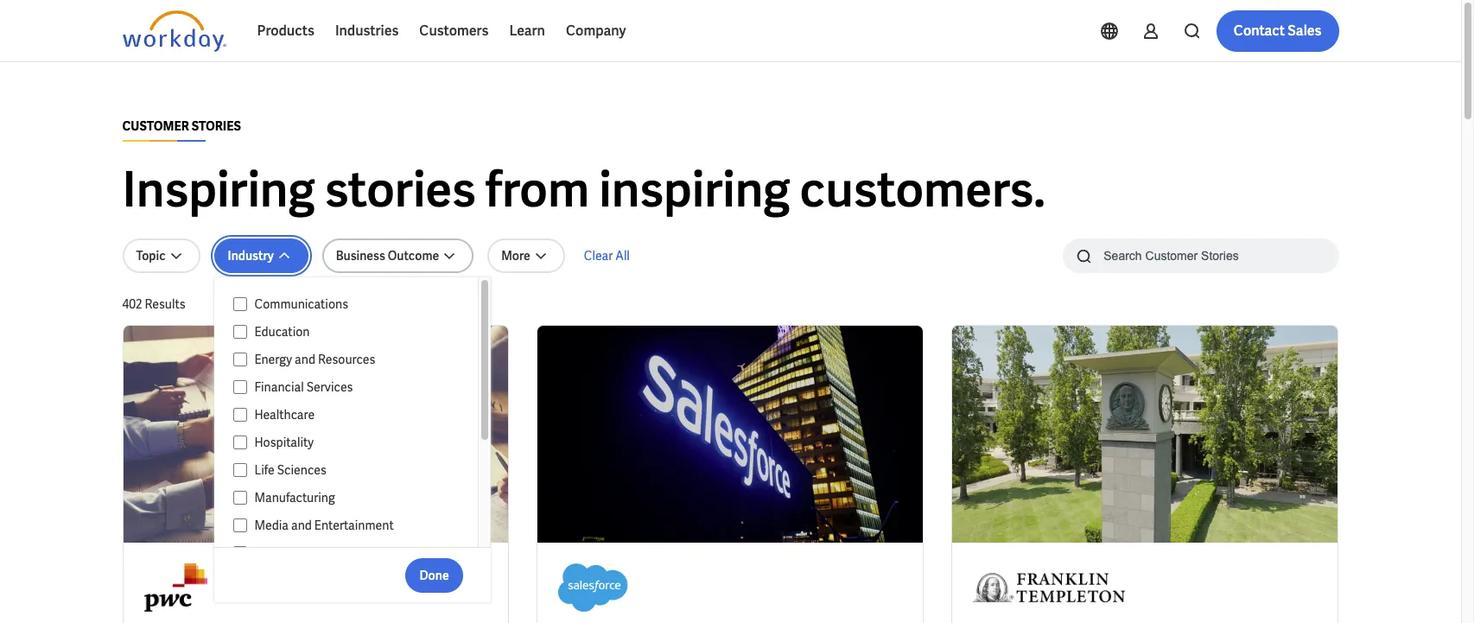 Task type: describe. For each thing, give the bounding box(es) containing it.
energy and resources
[[254, 352, 375, 367]]

contact sales link
[[1217, 10, 1339, 52]]

healthcare
[[254, 407, 315, 423]]

entertainment
[[314, 518, 394, 533]]

inspiring
[[599, 158, 790, 221]]

customers
[[419, 22, 489, 40]]

financial services
[[254, 379, 353, 395]]

company
[[566, 22, 626, 40]]

stories
[[325, 158, 476, 221]]

outcome
[[388, 248, 439, 264]]

business outcome
[[336, 248, 439, 264]]

business
[[336, 248, 385, 264]]

402 results
[[122, 296, 186, 312]]

industries button
[[325, 10, 409, 52]]

and for entertainment
[[291, 518, 312, 533]]

business outcome button
[[322, 239, 474, 273]]

energy and resources link
[[248, 349, 461, 370]]

and for resources
[[295, 352, 315, 367]]

customer stories
[[122, 118, 241, 134]]

learn
[[509, 22, 545, 40]]

results
[[145, 296, 186, 312]]

franklin templeton companies, llc image
[[974, 564, 1126, 612]]

Search Customer Stories text field
[[1094, 240, 1305, 271]]

life sciences
[[254, 462, 327, 478]]

salesforce.com image
[[559, 564, 628, 612]]

company button
[[556, 10, 637, 52]]

healthcare link
[[248, 404, 461, 425]]

life sciences link
[[248, 460, 461, 481]]

hospitality
[[254, 435, 314, 450]]

stories
[[192, 118, 241, 134]]

energy
[[254, 352, 292, 367]]

financial
[[254, 379, 304, 395]]

go to the homepage image
[[122, 10, 226, 52]]

customers.
[[800, 158, 1046, 221]]

media and entertainment
[[254, 518, 394, 533]]

pricewaterhousecoopers global licensing services corporation (pwc) image
[[144, 564, 207, 612]]

all
[[616, 248, 630, 264]]

sciences
[[277, 462, 327, 478]]

customer
[[122, 118, 189, 134]]

manufacturing
[[254, 490, 335, 506]]

topic
[[136, 248, 166, 264]]

clear
[[584, 248, 613, 264]]

products
[[257, 22, 314, 40]]

communications link
[[248, 294, 461, 315]]



Task type: vqa. For each thing, say whether or not it's contained in the screenshot.
A in A Leader in 2023 Gartner® Magic Quadrant™ for Cloud ERP for Service- Centric Enterprises
no



Task type: locate. For each thing, give the bounding box(es) containing it.
education
[[254, 324, 310, 340]]

topic button
[[122, 239, 200, 273]]

industries
[[335, 22, 399, 40]]

1 vertical spatial and
[[291, 518, 312, 533]]

hospitality link
[[248, 432, 461, 453]]

and down manufacturing
[[291, 518, 312, 533]]

clear all button
[[579, 239, 635, 273]]

0 vertical spatial and
[[295, 352, 315, 367]]

nonprofit link
[[248, 543, 461, 564]]

manufacturing link
[[248, 487, 461, 508]]

more button
[[488, 239, 565, 273]]

media and entertainment link
[[248, 515, 461, 536]]

sales
[[1288, 22, 1322, 40]]

industry button
[[214, 239, 308, 273]]

products button
[[247, 10, 325, 52]]

learn button
[[499, 10, 556, 52]]

from
[[486, 158, 590, 221]]

done
[[420, 567, 449, 583]]

contact
[[1234, 22, 1285, 40]]

and up financial services
[[295, 352, 315, 367]]

402
[[122, 296, 142, 312]]

communications
[[254, 296, 348, 312]]

resources
[[318, 352, 375, 367]]

education link
[[248, 322, 461, 342]]

financial services link
[[248, 377, 461, 398]]

and
[[295, 352, 315, 367], [291, 518, 312, 533]]

inspiring stories from inspiring customers.
[[122, 158, 1046, 221]]

more
[[501, 248, 530, 264]]

industry
[[228, 248, 274, 264]]

media
[[254, 518, 289, 533]]

customers button
[[409, 10, 499, 52]]

clear all
[[584, 248, 630, 264]]

None checkbox
[[233, 296, 248, 312], [233, 379, 248, 395], [233, 435, 248, 450], [233, 462, 248, 478], [233, 518, 248, 533], [233, 296, 248, 312], [233, 379, 248, 395], [233, 435, 248, 450], [233, 462, 248, 478], [233, 518, 248, 533]]

None checkbox
[[233, 324, 248, 340], [233, 352, 248, 367], [233, 407, 248, 423], [233, 490, 248, 506], [233, 545, 248, 561], [233, 324, 248, 340], [233, 352, 248, 367], [233, 407, 248, 423], [233, 490, 248, 506], [233, 545, 248, 561]]

nonprofit
[[254, 545, 307, 561]]

life
[[254, 462, 275, 478]]

inspiring
[[122, 158, 315, 221]]

services
[[307, 379, 353, 395]]

done button
[[406, 558, 463, 592]]

contact sales
[[1234, 22, 1322, 40]]



